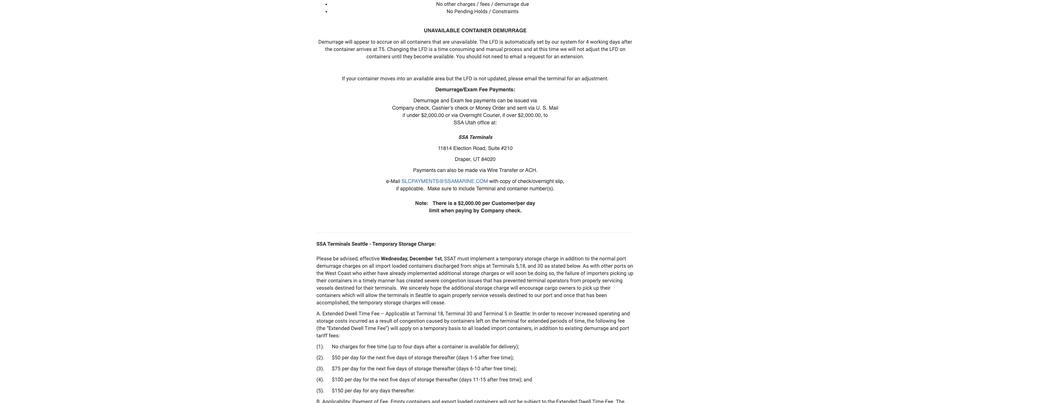 Task type: describe. For each thing, give the bounding box(es) containing it.
email inside "demurrage will appear to accrue on all containers that are unavailable. the lfd is automatically set by our system for 4 working days after the container arrives at t5. changing the lfd is a time consuming and manual process and at this time we will not adjust the lfd on containers until they become available. you should not need to email a request for an extension."
[[510, 54, 523, 59]]

$150
[[332, 388, 344, 394]]

charges down 'terminals'
[[403, 300, 421, 306]]

at left t5.
[[373, 46, 378, 52]]

containers inside a. extended dwell time fee – applicable at terminal 18, terminal 30 and terminal 5 in seattle: in order to recover increased operating and storage costs incurred as a result of congestion caused by containers left on the terminal for extended periods of time, the following fee (the "extended dwell time fee") will apply on a temporary basis to all loaded import containers, in addition to existing demurrage and port tariff fees:
[[451, 318, 475, 324]]

import inside , ssat must implement a temporary storage charge in addition to the normal port demurrage charges on all import loaded containers discharged from ships at terminals 5,18, and 30 as stated below. as with other ports on the west coast who either have already implemented additional storage charges or will soon be doing so, the failure of importers picking up their containers in a timely manner has created severe congestion issues that has prevented terminal operators from properly servicing vessels destined for their terminals.  we sincerely hope the additional storage charge will encourage cargo owners to pick up their containers which will allow the terminals in seattle to again properly service vessels destined to our port and once that has been accomplished, the temporary storage charges will cease.
[[376, 263, 391, 269]]

to up periods
[[551, 311, 556, 317]]

84020
[[482, 156, 496, 162]]

that inside "demurrage will appear to accrue on all containers that are unavailable. the lfd is automatically set by our system for 4 working days after the container arrives at t5. changing the lfd is a time consuming and manual process and at this time we will not adjust the lfd on containers until they become available. you should not need to email a request for an extension."
[[433, 39, 442, 45]]

via up u.
[[531, 98, 537, 103]]

applicable
[[386, 311, 410, 317]]

via left u.
[[528, 105, 535, 111]]

payments
[[474, 98, 496, 103]]

0 vertical spatial up
[[628, 270, 634, 276]]

1 vertical spatial temporary
[[360, 300, 383, 306]]

in down extended
[[534, 325, 538, 331]]

check
[[455, 105, 469, 111]]

be inside , ssat must implement a temporary storage charge in addition to the normal port demurrage charges on all import loaded containers discharged from ships at terminals 5,18, and 30 as stated below. as with other ports on the west coast who either have already implemented additional storage charges or will soon be doing so, the failure of importers picking up their containers in a timely manner has created severe congestion issues that has prevented terminal operators from properly servicing vessels destined for their terminals.  we sincerely hope the additional storage charge will encourage cargo owners to pick up their containers which will allow the terminals in seattle to again properly service vessels destined to our port and once that has been accomplished, the temporary storage charges will cease.
[[528, 270, 534, 276]]

charges down advised,
[[343, 263, 361, 269]]

into
[[397, 76, 406, 81]]

10
[[475, 366, 481, 372]]

a. extended dwell time fee – applicable at terminal 18, terminal 30 and terminal 5 in seattle: in order to recover increased operating and storage costs incurred as a result of congestion caused by containers left on the terminal for extended periods of time, the following fee (the "extended dwell time fee") will apply on a temporary basis to all loaded import containers, in addition to existing demurrage and port tariff fees:
[[317, 311, 630, 339]]

constraints
[[493, 8, 519, 14]]

ssat
[[444, 256, 456, 262]]

as inside a. extended dwell time fee – applicable at terminal 18, terminal 30 and terminal 5 in seattle: in order to recover increased operating and storage costs incurred as a result of congestion caused by containers left on the terminal for extended periods of time, the following fee (the "extended dwell time fee") will apply on a temporary basis to all loaded import containers, in addition to existing demurrage and port tariff fees:
[[369, 318, 374, 324]]

terminal inside a. extended dwell time fee – applicable at terminal 18, terminal 30 and terminal 5 in seattle: in order to recover increased operating and storage costs incurred as a result of congestion caused by containers left on the terminal for extended periods of time, the following fee (the "extended dwell time fee") will apply on a temporary basis to all loaded import containers, in addition to existing demurrage and port tariff fees:
[[501, 318, 519, 324]]

container inside "e-mail slcpayments@ssamarine.com with copy of check/overnight slip, if applicable.  make sure to include terminal and container number(s)."
[[507, 186, 529, 192]]

1 horizontal spatial properly
[[583, 278, 601, 284]]

charge:
[[418, 241, 436, 247]]

pick
[[583, 285, 592, 291]]

below.
[[567, 263, 582, 269]]

is up "become"
[[429, 46, 433, 52]]

time); for (3).      $75 per day for the next five days of storage thereafter (days 6-10 after free time);
[[504, 366, 517, 372]]

loaded inside , ssat must implement a temporary storage charge in addition to the normal port demurrage charges on all import loaded containers discharged from ships at terminals 5,18, and 30 as stated below. as with other ports on the west coast who either have already implemented additional storage charges or will soon be doing so, the failure of importers picking up their containers in a timely manner has created severe congestion issues that has prevented terminal operators from properly servicing vessels destined for their terminals.  we sincerely hope the additional storage charge will encourage cargo owners to pick up their containers which will allow the terminals in seattle to again properly service vessels destined to our port and once that has been accomplished, the temporary storage charges will cease.
[[392, 263, 408, 269]]

they
[[403, 54, 413, 59]]

1 vertical spatial 5
[[475, 355, 478, 361]]

in up stated
[[560, 256, 564, 262]]

automatically
[[505, 39, 536, 45]]

"extended
[[327, 325, 350, 331]]

mail inside "e-mail slcpayments@ssamarine.com with copy of check/overnight slip, if applicable.  make sure to include terminal and container number(s)."
[[391, 178, 400, 184]]

0 vertical spatial vessels
[[317, 285, 334, 291]]

on right adjust
[[620, 46, 626, 52]]

0 horizontal spatial can
[[438, 167, 446, 173]]

will up prevented
[[507, 270, 514, 276]]

unavailable
[[424, 28, 460, 33]]

1 vertical spatial dwell
[[351, 325, 364, 331]]

1 vertical spatial port
[[544, 292, 553, 298]]

1 horizontal spatial their
[[364, 285, 374, 291]]

ut
[[473, 156, 480, 162]]

0 horizontal spatial their
[[317, 278, 327, 284]]

office
[[478, 120, 490, 126]]

0 horizontal spatial time
[[377, 344, 388, 350]]

terminal right 18,
[[446, 311, 466, 317]]

or up overnight
[[470, 105, 474, 111]]

1 vertical spatial available
[[470, 344, 490, 350]]

storage inside a. extended dwell time fee – applicable at terminal 18, terminal 30 and terminal 5 in seattle: in order to recover increased operating and storage costs incurred as a result of congestion caused by containers left on the terminal for extended periods of time, the following fee (the "extended dwell time fee") will apply on a temporary basis to all loaded import containers, in addition to existing demurrage and port tariff fees:
[[317, 318, 334, 324]]

0 horizontal spatial properly
[[452, 292, 471, 298]]

sent
[[517, 105, 527, 111]]

will left cease.
[[422, 300, 430, 306]]

addition inside , ssat must implement a temporary storage charge in addition to the normal port demurrage charges on all import loaded containers discharged from ships at terminals 5,18, and 30 as stated below. as with other ports on the west coast who either have already implemented additional storage charges or will soon be doing so, the failure of importers picking up their containers in a timely manner has created severe congestion issues that has prevented terminal operators from properly servicing vessels destined for their terminals.  we sincerely hope the additional storage charge will encourage cargo owners to pick up their containers which will allow the terminals in seattle to again properly service vessels destined to our port and once that has been accomplished, the temporary storage charges will cease.
[[566, 256, 584, 262]]

is up manual
[[500, 39, 504, 45]]

to down encourage
[[529, 292, 534, 298]]

0 vertical spatial terminal
[[547, 76, 566, 81]]

of down (2).      $50 per day for the next five days of storage thereafter (days 1-5 after free time);
[[409, 366, 413, 372]]

a down caused
[[438, 344, 441, 350]]

please
[[509, 76, 524, 81]]

1 vertical spatial not
[[483, 54, 491, 59]]

ports
[[614, 263, 627, 269]]

(days for 1-
[[457, 355, 469, 361]]

#210
[[502, 145, 513, 151]]

of inside , ssat must implement a temporary storage charge in addition to the normal port demurrage charges on all import loaded containers discharged from ships at terminals 5,18, and 30 as stated below. as with other ports on the west coast who either have already implemented additional storage charges or will soon be doing so, the failure of importers picking up their containers in a timely manner has created severe congestion issues that has prevented terminal operators from properly servicing vessels destined for their terminals.  we sincerely hope the additional storage charge will encourage cargo owners to pick up their containers which will allow the terminals in seattle to again properly service vessels destined to our port and once that has been accomplished, the temporary storage charges will cease.
[[581, 270, 586, 276]]

will left allow
[[357, 292, 364, 298]]

ssa inside 'demurrage and exam fee payments can be issued via company check, cashier's check or money order and sent via u. s. mail if under $2,000.00 or via overnight courier, if over $2,000.00, to ssa utah office at:'
[[454, 120, 464, 126]]

should
[[466, 54, 482, 59]]

0 vertical spatial charge
[[543, 256, 559, 262]]

available.
[[434, 54, 455, 59]]

to right need
[[504, 54, 509, 59]]

payments:
[[490, 87, 516, 92]]

other inside , ssat must implement a temporary storage charge in addition to the normal port demurrage charges on all import loaded containers discharged from ships at terminals 5,18, and 30 as stated below. as with other ports on the west coast who either have already implemented additional storage charges or will soon be doing so, the failure of importers picking up their containers in a timely manner has created severe congestion issues that has prevented terminal operators from properly servicing vessels destined for their terminals.  we sincerely hope the additional storage charge will encourage cargo owners to pick up their containers which will allow the terminals in seattle to again properly service vessels destined to our port and once that has been accomplished, the temporary storage charges will cease.
[[601, 263, 613, 269]]

–
[[381, 311, 384, 317]]

a up "available."
[[434, 46, 437, 52]]

created
[[406, 278, 423, 284]]

1 horizontal spatial email
[[525, 76, 537, 81]]

you
[[456, 54, 465, 59]]

tariff
[[317, 333, 328, 339]]

or left ach.
[[520, 167, 524, 173]]

lfd up demurrage/exam fee payments:
[[464, 76, 473, 81]]

in left seattle:
[[509, 311, 513, 317]]

0 horizontal spatial seattle
[[352, 241, 368, 247]]

a left result
[[376, 318, 378, 324]]

container right your
[[358, 76, 379, 81]]

under
[[407, 112, 420, 118]]

after for (2).      $50 per day for the next five days of storage thereafter (days 1-5 after free time);
[[479, 355, 490, 361]]

,
[[442, 256, 443, 262]]

(days for 6-
[[457, 366, 469, 372]]

terminal up caused
[[417, 311, 436, 317]]

containers down the december
[[409, 263, 433, 269]]

0 vertical spatial not
[[577, 46, 585, 52]]

containers up accomplished,
[[317, 292, 341, 298]]

containers down coast
[[328, 278, 352, 284]]

days right the four
[[414, 344, 425, 350]]

slip,
[[556, 178, 565, 184]]

fee inside a. extended dwell time fee – applicable at terminal 18, terminal 30 and terminal 5 in seattle: in order to recover increased operating and storage costs incurred as a result of congestion caused by containers left on the terminal for extended periods of time, the following fee (the "extended dwell time fee") will apply on a temporary basis to all loaded import containers, in addition to existing demurrage and port tariff fees:
[[618, 318, 625, 324]]

to left accrue
[[371, 39, 376, 45]]

11814 election road, suite #210
[[438, 145, 513, 151]]

1 vertical spatial vessels
[[490, 292, 507, 298]]

moves
[[380, 76, 396, 81]]

number(s).
[[530, 186, 555, 192]]

lfd up "become"
[[419, 46, 428, 52]]

in
[[533, 311, 537, 317]]

1 vertical spatial up
[[594, 285, 599, 291]]

picking
[[610, 270, 627, 276]]

check,
[[416, 105, 431, 111]]

1-
[[470, 355, 475, 361]]

operating
[[599, 311, 621, 317]]

at inside , ssat must implement a temporary storage charge in addition to the normal port demurrage charges on all import loaded containers discharged from ships at terminals 5,18, and 30 as stated below. as with other ports on the west coast who either have already implemented additional storage charges or will soon be doing so, the failure of importers picking up their containers in a timely manner has created severe congestion issues that has prevented terminal operators from properly servicing vessels destined for their terminals.  we sincerely hope the additional storage charge will encourage cargo owners to pick up their containers which will allow the terminals in seattle to again properly service vessels destined to our port and once that has been accomplished, the temporary storage charges will cease.
[[487, 263, 491, 269]]

1 horizontal spatial if
[[403, 112, 405, 118]]

lfd right adjust
[[610, 46, 619, 52]]

apply
[[400, 325, 412, 331]]

0 horizontal spatial has
[[397, 278, 405, 284]]

terminals for ssa terminals seattle - temporary storage charge:
[[328, 241, 351, 247]]

as
[[583, 263, 589, 269]]

allow
[[366, 292, 378, 298]]

storage up 'service'
[[475, 285, 493, 291]]

1 vertical spatial time
[[365, 325, 376, 331]]

free for (4).      $100 per day for the next five days of storage thereafter (days 11-15 after free time); and
[[500, 377, 508, 383]]

of up the existing
[[569, 318, 574, 324]]

containers down t5.
[[367, 54, 391, 59]]

check.
[[506, 208, 522, 214]]

an inside "demurrage will appear to accrue on all containers that are unavailable. the lfd is automatically set by our system for 4 working days after the container arrives at t5. changing the lfd is a time consuming and manual process and at this time we will not adjust the lfd on containers until they become available. you should not need to email a request for an extension."
[[554, 54, 560, 59]]

order
[[538, 311, 550, 317]]

or inside , ssat must implement a temporary storage charge in addition to the normal port demurrage charges on all import loaded containers discharged from ships at terminals 5,18, and 30 as stated below. as with other ports on the west coast who either have already implemented additional storage charges or will soon be doing so, the failure of importers picking up their containers in a timely manner has created severe congestion issues that has prevented terminal operators from properly servicing vessels destined for their terminals.  we sincerely hope the additional storage charge will encourage cargo owners to pick up their containers which will allow the terminals in seattle to again properly service vessels destined to our port and once that has been accomplished, the temporary storage charges will cease.
[[501, 270, 505, 276]]

our inside , ssat must implement a temporary storage charge in addition to the normal port demurrage charges on all import loaded containers discharged from ships at terminals 5,18, and 30 as stated below. as with other ports on the west coast who either have already implemented additional storage charges or will soon be doing so, the failure of importers picking up their containers in a timely manner has created severe congestion issues that has prevented terminal operators from properly servicing vessels destined for their terminals.  we sincerely hope the additional storage charge will encourage cargo owners to pick up their containers which will allow the terminals in seattle to again properly service vessels destined to our port and once that has been accomplished, the temporary storage charges will cease.
[[535, 292, 542, 298]]

1 vertical spatial from
[[570, 278, 581, 284]]

/ right fees
[[492, 1, 494, 7]]

with inside "e-mail slcpayments@ssamarine.com with copy of check/overnight slip, if applicable.  make sure to include terminal and container number(s)."
[[490, 178, 499, 184]]

2 horizontal spatial their
[[601, 285, 611, 291]]

2 horizontal spatial that
[[576, 292, 585, 298]]

via down check
[[452, 112, 458, 118]]

0 vertical spatial port
[[617, 256, 626, 262]]

to down hope on the bottom of the page
[[433, 292, 437, 298]]

a inside note:   there is a $2,000.00 per customer/per day limit when paying by company check.
[[454, 200, 457, 206]]

to right basis
[[462, 325, 467, 331]]

5 inside a. extended dwell time fee – applicable at terminal 18, terminal 30 and terminal 5 in seattle: in order to recover increased operating and storage costs incurred as a result of congestion caused by containers left on the terminal for extended periods of time, the following fee (the "extended dwell time fee") will apply on a temporary basis to all loaded import containers, in addition to existing demurrage and port tariff fees:
[[505, 311, 508, 317]]

and inside "e-mail slcpayments@ssamarine.com with copy of check/overnight slip, if applicable.  make sure to include terminal and container number(s)."
[[497, 186, 506, 192]]

is inside note:   there is a $2,000.00 per customer/per day limit when paying by company check.
[[448, 200, 453, 206]]

already
[[390, 270, 406, 276]]

incurred
[[349, 318, 368, 324]]

draper, ut 84020
[[455, 156, 496, 162]]

0 horizontal spatial an
[[407, 76, 412, 81]]

demurrage/exam fee payments:
[[436, 87, 516, 92]]

free left (up
[[367, 344, 376, 350]]

five for $75
[[387, 366, 395, 372]]

storage up '5,18,'
[[525, 256, 542, 262]]

can inside 'demurrage and exam fee payments can be issued via company check, cashier's check or money order and sent via u. s. mail if under $2,000.00 or via overnight courier, if over $2,000.00, to ssa utah office at:'
[[498, 98, 506, 103]]

charges up $50
[[340, 344, 358, 350]]

of down applicable
[[394, 318, 399, 324]]

wire
[[488, 167, 498, 173]]

via left wire
[[480, 167, 486, 173]]

working
[[590, 39, 609, 45]]

terminal up left
[[484, 311, 503, 317]]

company inside note:   there is a $2,000.00 per customer/per day limit when paying by company check.
[[481, 208, 505, 214]]

terminal inside "e-mail slcpayments@ssamarine.com with copy of check/overnight slip, if applicable.  make sure to include terminal and container number(s)."
[[477, 186, 496, 192]]

will down prevented
[[511, 285, 518, 291]]

per for (5).      $150 per day for any days thereafter.
[[345, 388, 352, 394]]

time); for (2).      $50 per day for the next five days of storage thereafter (days 1-5 after free time);
[[501, 355, 514, 361]]

storage down 'terminals'
[[384, 300, 401, 306]]

thereafter for 11-
[[436, 377, 458, 383]]

cashier's
[[432, 105, 454, 111]]

to left the pick
[[577, 285, 582, 291]]

unavailable.
[[451, 39, 478, 45]]

u.
[[536, 105, 542, 111]]

any
[[371, 388, 379, 394]]

extension.
[[561, 54, 585, 59]]

days right the any
[[380, 388, 391, 394]]

import inside a. extended dwell time fee – applicable at terminal 18, terminal 30 and terminal 5 in seattle: in order to recover increased operating and storage costs incurred as a result of congestion caused by containers left on the terminal for extended periods of time, the following fee (the "extended dwell time fee") will apply on a temporary basis to all loaded import containers, in addition to existing demurrage and port tariff fees:
[[491, 325, 507, 331]]

on right left
[[485, 318, 491, 324]]

for inside a. extended dwell time fee – applicable at terminal 18, terminal 30 and terminal 5 in seattle: in order to recover increased operating and storage costs incurred as a result of congestion caused by containers left on the terminal for extended periods of time, the following fee (the "extended dwell time fee") will apply on a temporary basis to all loaded import containers, in addition to existing demurrage and port tariff fees:
[[521, 318, 527, 324]]

next for $100
[[379, 377, 389, 383]]

containers up "become"
[[407, 39, 431, 45]]

fee inside a. extended dwell time fee – applicable at terminal 18, terminal 30 and terminal 5 in seattle: in order to recover increased operating and storage costs incurred as a result of congestion caused by containers left on the terminal for extended periods of time, the following fee (the "extended dwell time fee") will apply on a temporary basis to all loaded import containers, in addition to existing demurrage and port tariff fees:
[[372, 311, 380, 317]]

become
[[414, 54, 432, 59]]

1st
[[435, 256, 442, 262]]

day for (3).      $75 per day for the next five days of storage thereafter (days 6-10 after free time);
[[351, 366, 359, 372]]

free for (3).      $75 per day for the next five days of storage thereafter (days 6-10 after free time);
[[494, 366, 503, 372]]

2 horizontal spatial if
[[503, 112, 505, 118]]

after up (2).      $50 per day for the next five days of storage thereafter (days 1-5 after free time);
[[426, 344, 437, 350]]

2 horizontal spatial no
[[447, 8, 453, 14]]

after inside "demurrage will appear to accrue on all containers that are unavailable. the lfd is automatically set by our system for 4 working days after the container arrives at t5. changing the lfd is a time consuming and manual process and at this time we will not adjust the lfd on containers until they become available. you should not need to email a request for an extension."
[[622, 39, 633, 45]]

be right please
[[333, 256, 339, 262]]

ssa for ssa terminals seattle - temporary storage charge:
[[317, 241, 326, 247]]

0 horizontal spatial charge
[[494, 285, 510, 291]]

cease.
[[431, 300, 446, 306]]

2 horizontal spatial time
[[549, 46, 559, 52]]

0 vertical spatial dwell
[[345, 311, 358, 317]]

who
[[353, 270, 362, 276]]

storage up the (4).      $100 per day for the next five days of storage thereafter (days 11-15 after free time); and
[[415, 366, 432, 372]]

are
[[443, 39, 450, 45]]

1 vertical spatial additional
[[452, 285, 474, 291]]

next for $75
[[376, 366, 386, 372]]

utah
[[465, 120, 476, 126]]

overnight
[[460, 112, 482, 118]]

per for (4).      $100 per day for the next five days of storage thereafter (days 11-15 after free time); and
[[345, 377, 352, 383]]

storage down (1).      no charges for free time (up to four days after a container is available for delivery);
[[415, 355, 432, 361]]

on right apply
[[413, 325, 419, 331]]

a right "implement"
[[496, 256, 499, 262]]

2 vertical spatial not
[[479, 76, 486, 81]]

charges down ships
[[481, 270, 499, 276]]

(3).      $75 per day for the next five days of storage thereafter (days 6-10 after free time);
[[317, 366, 517, 372]]

accomplished,
[[317, 300, 350, 306]]

storage down (3).      $75 per day for the next five days of storage thereafter (days 6-10 after free time);
[[417, 377, 435, 383]]

by inside "demurrage will appear to accrue on all containers that are unavailable. the lfd is automatically set by our system for 4 working days after the container arrives at t5. changing the lfd is a time consuming and manual process and at this time we will not adjust the lfd on containers until they become available. you should not need to email a request for an extension."
[[545, 39, 551, 45]]

11-
[[473, 377, 481, 383]]

all inside , ssat must implement a temporary storage charge in addition to the normal port demurrage charges on all import loaded containers discharged from ships at terminals 5,18, and 30 as stated below. as with other ports on the west coast who either have already implemented additional storage charges or will soon be doing so, the failure of importers picking up their containers in a timely manner has created severe congestion issues that has prevented terminal operators from properly servicing vessels destined for their terminals.  we sincerely hope the additional storage charge will encourage cargo owners to pick up their containers which will allow the terminals in seattle to again properly service vessels destined to our port and once that has been accomplished, the temporary storage charges will cease.
[[369, 263, 375, 269]]

failure
[[565, 270, 580, 276]]

your
[[347, 76, 356, 81]]

payments can also be made via wire transfer or ach.
[[413, 167, 538, 173]]

five for $50
[[387, 355, 395, 361]]

(up
[[389, 344, 396, 350]]

0 vertical spatial available
[[414, 76, 434, 81]]

or down cashier's
[[446, 112, 450, 118]]

a down who
[[359, 278, 362, 284]]

timely
[[363, 278, 377, 284]]

0 vertical spatial destined
[[335, 285, 355, 291]]

time,
[[575, 318, 586, 324]]

demurrage/exam
[[436, 87, 478, 92]]

lfd up manual
[[490, 39, 499, 45]]

make
[[428, 186, 440, 192]]

severe
[[425, 278, 440, 284]]

courier,
[[483, 112, 501, 118]]

will left appear
[[345, 39, 353, 45]]

to up as
[[585, 256, 590, 262]]

30 inside , ssat must implement a temporary storage charge in addition to the normal port demurrage charges on all import loaded containers discharged from ships at terminals 5,18, and 30 as stated below. as with other ports on the west coast who either have already implemented additional storage charges or will soon be doing so, the failure of importers picking up their containers in a timely manner has created severe congestion issues that has prevented terminal operators from properly servicing vessels destined for their terminals.  we sincerely hope the additional storage charge will encourage cargo owners to pick up their containers which will allow the terminals in seattle to again properly service vessels destined to our port and once that has been accomplished, the temporary storage charges will cease.
[[538, 263, 544, 269]]

0 vertical spatial additional
[[439, 270, 461, 276]]

in down who
[[354, 278, 358, 284]]

on up 'either'
[[362, 263, 368, 269]]

days down (2).      $50 per day for the next five days of storage thereafter (days 1-5 after free time);
[[397, 366, 407, 372]]

/ left fees
[[477, 1, 479, 7]]

1 horizontal spatial has
[[494, 278, 502, 284]]

at up request
[[534, 46, 538, 52]]

2 horizontal spatial has
[[587, 292, 595, 298]]

on right ports
[[628, 263, 634, 269]]

be inside 'demurrage and exam fee payments can be issued via company check, cashier's check or money order and sent via u. s. mail if under $2,000.00 or via overnight courier, if over $2,000.00, to ssa utah office at:'
[[507, 98, 513, 103]]

a right apply
[[420, 325, 423, 331]]

terminals
[[387, 292, 409, 298]]

1 horizontal spatial that
[[484, 278, 493, 284]]



Task type: locate. For each thing, give the bounding box(es) containing it.
0 horizontal spatial terminal
[[501, 318, 519, 324]]

not up demurrage/exam fee payments:
[[479, 76, 486, 81]]

day inside note:   there is a $2,000.00 per customer/per day limit when paying by company check.
[[527, 200, 536, 206]]

demurrage inside a. extended dwell time fee – applicable at terminal 18, terminal 30 and terminal 5 in seattle: in order to recover increased operating and storage costs incurred as a result of congestion caused by containers left on the terminal for extended periods of time, the following fee (the "extended dwell time fee") will apply on a temporary basis to all loaded import containers, in addition to existing demurrage and port tariff fees:
[[584, 325, 609, 331]]

terminal
[[547, 76, 566, 81], [527, 278, 546, 284], [501, 318, 519, 324]]

of inside "e-mail slcpayments@ssamarine.com with copy of check/overnight slip, if applicable.  make sure to include terminal and container number(s)."
[[512, 178, 517, 184]]

container
[[334, 46, 355, 52], [358, 76, 379, 81], [507, 186, 529, 192], [442, 344, 463, 350]]

after for (3).      $75 per day for the next five days of storage thereafter (days 6-10 after free time);
[[482, 366, 492, 372]]

as inside , ssat must implement a temporary storage charge in addition to the normal port demurrage charges on all import loaded containers discharged from ships at terminals 5,18, and 30 as stated below. as with other ports on the west coast who either have already implemented additional storage charges or will soon be doing so, the failure of importers picking up their containers in a timely manner has created severe congestion issues that has prevented terminal operators from properly servicing vessels destined for their terminals.  we sincerely hope the additional storage charge will encourage cargo owners to pick up their containers which will allow the terminals in seattle to again properly service vessels destined to our port and once that has been accomplished, the temporary storage charges will cease.
[[545, 263, 550, 269]]

1 vertical spatial five
[[387, 366, 395, 372]]

2 vertical spatial all
[[468, 325, 473, 331]]

0 vertical spatial from
[[461, 263, 472, 269]]

after right 15
[[488, 377, 498, 383]]

0 horizontal spatial $2,000.00
[[421, 112, 444, 118]]

0 vertical spatial demurrage
[[495, 1, 520, 7]]

demurrage
[[495, 1, 520, 7], [317, 263, 341, 269], [584, 325, 609, 331]]

1 horizontal spatial terminal
[[527, 278, 546, 284]]

container down basis
[[442, 344, 463, 350]]

time
[[438, 46, 448, 52], [549, 46, 559, 52], [377, 344, 388, 350]]

in down sincerely
[[410, 292, 414, 298]]

1 vertical spatial loaded
[[475, 325, 490, 331]]

their
[[317, 278, 327, 284], [364, 285, 374, 291], [601, 285, 611, 291]]

demurrage down following
[[584, 325, 609, 331]]

normal
[[600, 256, 616, 262]]

company down customer/per
[[481, 208, 505, 214]]

(days left the 11-
[[460, 377, 472, 383]]

free right 15
[[500, 377, 508, 383]]

our inside "demurrage will appear to accrue on all containers that are unavailable. the lfd is automatically set by our system for 4 working days after the container arrives at t5. changing the lfd is a time consuming and manual process and at this time we will not adjust the lfd on containers until they become available. you should not need to email a request for an extension."
[[552, 39, 559, 45]]

congestion inside , ssat must implement a temporary storage charge in addition to the normal port demurrage charges on all import loaded containers discharged from ships at terminals 5,18, and 30 as stated below. as with other ports on the west coast who either have already implemented additional storage charges or will soon be doing so, the failure of importers picking up their containers in a timely manner has created severe congestion issues that has prevented terminal operators from properly servicing vessels destined for their terminals.  we sincerely hope the additional storage charge will encourage cargo owners to pick up their containers which will allow the terminals in seattle to again properly service vessels destined to our port and once that has been accomplished, the temporary storage charges will cease.
[[441, 278, 466, 284]]

at inside a. extended dwell time fee – applicable at terminal 18, terminal 30 and terminal 5 in seattle: in order to recover increased operating and storage costs incurred as a result of congestion caused by containers left on the terminal for extended periods of time, the following fee (the "extended dwell time fee") will apply on a temporary basis to all loaded import containers, in addition to existing demurrage and port tariff fees:
[[411, 311, 415, 317]]

2 vertical spatial (days
[[460, 377, 472, 383]]

all up changing
[[401, 39, 406, 45]]

1 horizontal spatial 30
[[538, 263, 544, 269]]

seattle left -
[[352, 241, 368, 247]]

loaded up the already
[[392, 263, 408, 269]]

addition
[[566, 256, 584, 262], [540, 325, 558, 331]]

terminal right include
[[477, 186, 496, 192]]

other
[[444, 1, 456, 7], [601, 263, 613, 269]]

0 vertical spatial import
[[376, 263, 391, 269]]

again
[[439, 292, 451, 298]]

1 horizontal spatial with
[[590, 263, 600, 269]]

additional down discharged
[[439, 270, 461, 276]]

seattle:
[[514, 311, 531, 317]]

at:
[[491, 120, 497, 126]]

(2).      $50 per day for the next five days of storage thereafter (days 1-5 after free time);
[[317, 355, 514, 361]]

0 horizontal spatial from
[[461, 263, 472, 269]]

if
[[403, 112, 405, 118], [503, 112, 505, 118], [396, 186, 399, 192]]

pending
[[455, 8, 473, 14]]

suite
[[488, 145, 500, 151]]

unavailable container demurrage
[[424, 28, 527, 33]]

over
[[507, 112, 517, 118]]

to inside "e-mail slcpayments@ssamarine.com with copy of check/overnight slip, if applicable.  make sure to include terminal and container number(s)."
[[453, 186, 457, 192]]

1 horizontal spatial mail
[[549, 105, 559, 111]]

addition up below.
[[566, 256, 584, 262]]

other up pending
[[444, 1, 456, 7]]

all right basis
[[468, 325, 473, 331]]

demurrage
[[319, 39, 344, 45], [414, 98, 439, 103]]

1 vertical spatial properly
[[452, 292, 471, 298]]

1 horizontal spatial our
[[552, 39, 559, 45]]

note:   there is a $2,000.00 per customer/per day limit when paying by company check.
[[415, 200, 536, 214]]

time left we
[[549, 46, 559, 52]]

an left adjustment.
[[575, 76, 581, 81]]

draper,
[[455, 156, 472, 162]]

0 vertical spatial time
[[359, 311, 370, 317]]

charge down prevented
[[494, 285, 510, 291]]

1 vertical spatial mail
[[391, 178, 400, 184]]

hope
[[430, 285, 442, 291]]

by inside a. extended dwell time fee – applicable at terminal 18, terminal 30 and terminal 5 in seattle: in order to recover increased operating and storage costs incurred as a result of congestion caused by containers left on the terminal for extended periods of time, the following fee (the "extended dwell time fee") will apply on a temporary basis to all loaded import containers, in addition to existing demurrage and port tariff fees:
[[444, 318, 450, 324]]

0 horizontal spatial congestion
[[400, 318, 425, 324]]

0 horizontal spatial mail
[[391, 178, 400, 184]]

1 horizontal spatial by
[[474, 208, 480, 214]]

if left the under
[[403, 112, 405, 118]]

charges inside no other charges / fees / demurrage due no pending holds / constraints
[[458, 1, 476, 7]]

0 vertical spatial 30
[[538, 263, 544, 269]]

loaded down left
[[475, 325, 490, 331]]

must
[[458, 256, 469, 262]]

left
[[476, 318, 484, 324]]

vessels right 'service'
[[490, 292, 507, 298]]

day right $50
[[351, 355, 359, 361]]

mail inside 'demurrage and exam fee payments can be issued via company check, cashier's check or money order and sent via u. s. mail if under $2,000.00 or via overnight courier, if over $2,000.00, to ssa utah office at:'
[[549, 105, 559, 111]]

ships
[[473, 263, 485, 269]]

0 vertical spatial addition
[[566, 256, 584, 262]]

1 horizontal spatial destined
[[508, 292, 528, 298]]

ssa for ssa terminals
[[459, 134, 468, 140]]

on up changing
[[394, 39, 399, 45]]

1 horizontal spatial can
[[498, 98, 506, 103]]

2 vertical spatial demurrage
[[584, 325, 609, 331]]

changing
[[387, 46, 409, 52]]

also
[[447, 167, 457, 173]]

thereafter for 1-
[[433, 355, 455, 361]]

1 horizontal spatial fee
[[618, 318, 625, 324]]

please be advised, effective wednesday, december 1st
[[317, 256, 442, 262]]

ach.
[[526, 167, 538, 173]]

thereafter for 6-
[[433, 366, 455, 372]]

0 vertical spatial fee
[[465, 98, 473, 103]]

1 horizontal spatial up
[[628, 270, 634, 276]]

2 horizontal spatial an
[[575, 76, 581, 81]]

fees
[[480, 1, 490, 7]]

port inside a. extended dwell time fee – applicable at terminal 18, terminal 30 and terminal 5 in seattle: in order to recover increased operating and storage costs incurred as a result of congestion caused by containers left on the terminal for extended periods of time, the following fee (the "extended dwell time fee") will apply on a temporary basis to all loaded import containers, in addition to existing demurrage and port tariff fees:
[[620, 325, 629, 331]]

fee down operating
[[618, 318, 625, 324]]

30 inside a. extended dwell time fee – applicable at terminal 18, terminal 30 and terminal 5 in seattle: in order to recover increased operating and storage costs incurred as a result of congestion caused by containers left on the terminal for extended periods of time, the following fee (the "extended dwell time fee") will apply on a temporary basis to all loaded import containers, in addition to existing demurrage and port tariff fees:
[[467, 311, 473, 317]]

(days for 11-
[[460, 377, 472, 383]]

an
[[554, 54, 560, 59], [407, 76, 412, 81], [575, 76, 581, 81]]

1 vertical spatial can
[[438, 167, 446, 173]]

other inside no other charges / fees / demurrage due no pending holds / constraints
[[444, 1, 456, 7]]

fee
[[479, 87, 488, 92], [372, 311, 380, 317]]

for inside , ssat must implement a temporary storage charge in addition to the normal port demurrage charges on all import loaded containers discharged from ships at terminals 5,18, and 30 as stated below. as with other ports on the west coast who either have already implemented additional storage charges or will soon be doing so, the failure of importers picking up their containers in a timely manner has created severe congestion issues that has prevented terminal operators from properly servicing vessels destined for their terminals.  we sincerely hope the additional storage charge will encourage cargo owners to pick up their containers which will allow the terminals in seattle to again properly service vessels destined to our port and once that has been accomplished, the temporary storage charges will cease.
[[356, 285, 362, 291]]

2 horizontal spatial terminal
[[547, 76, 566, 81]]

thereafter up the (4).      $100 per day for the next five days of storage thereafter (days 11-15 after free time); and
[[433, 366, 455, 372]]

temporary inside a. extended dwell time fee – applicable at terminal 18, terminal 30 and terminal 5 in seattle: in order to recover increased operating and storage costs incurred as a result of congestion caused by containers left on the terminal for extended periods of time, the following fee (the "extended dwell time fee") will apply on a temporary basis to all loaded import containers, in addition to existing demurrage and port tariff fees:
[[424, 325, 448, 331]]

temporary up '5,18,'
[[500, 256, 524, 262]]

with up importers
[[590, 263, 600, 269]]

with inside , ssat must implement a temporary storage charge in addition to the normal port demurrage charges on all import loaded containers discharged from ships at terminals 5,18, and 30 as stated below. as with other ports on the west coast who either have already implemented additional storage charges or will soon be doing so, the failure of importers picking up their containers in a timely manner has created severe congestion issues that has prevented terminal operators from properly servicing vessels destined for their terminals.  we sincerely hope the additional storage charge will encourage cargo owners to pick up their containers which will allow the terminals in seattle to again properly service vessels destined to our port and once that has been accomplished, the temporary storage charges will cease.
[[590, 263, 600, 269]]

by inside note:   there is a $2,000.00 per customer/per day limit when paying by company check.
[[474, 208, 480, 214]]

1 horizontal spatial import
[[491, 325, 507, 331]]

been
[[596, 292, 607, 298]]

for
[[579, 39, 585, 45], [546, 54, 553, 59], [567, 76, 574, 81], [356, 285, 362, 291], [521, 318, 527, 324], [359, 344, 366, 350], [491, 344, 498, 350], [360, 355, 366, 361], [360, 366, 366, 372], [363, 377, 369, 383], [363, 388, 369, 394]]

please
[[317, 256, 332, 262]]

1 vertical spatial fee
[[372, 311, 380, 317]]

owners
[[559, 285, 576, 291]]

email down process on the left
[[510, 54, 523, 59]]

next down "fee")"
[[376, 355, 386, 361]]

terminal
[[477, 186, 496, 192], [417, 311, 436, 317], [446, 311, 466, 317], [484, 311, 503, 317]]

per for (2).      $50 per day for the next five days of storage thereafter (days 1-5 after free time);
[[342, 355, 349, 361]]

1 vertical spatial $2,000.00
[[458, 200, 481, 206]]

demurrage will appear to accrue on all containers that are unavailable. the lfd is automatically set by our system for 4 working days after the container arrives at t5. changing the lfd is a time consuming and manual process and at this time we will not adjust the lfd on containers until they become available. you should not need to email a request for an extension.
[[319, 39, 633, 59]]

can
[[498, 98, 506, 103], [438, 167, 446, 173]]

1 horizontal spatial temporary
[[424, 325, 448, 331]]

five
[[387, 355, 395, 361], [387, 366, 395, 372], [390, 377, 398, 383]]

0 vertical spatial fee
[[479, 87, 488, 92]]

0 horizontal spatial with
[[490, 178, 499, 184]]

2 vertical spatial terminals
[[492, 263, 515, 269]]

road,
[[473, 145, 487, 151]]

1 horizontal spatial demurrage
[[414, 98, 439, 103]]

election
[[454, 145, 472, 151]]

day up (5).      $150 per day for any days thereafter.
[[353, 377, 362, 383]]

be right the soon
[[528, 270, 534, 276]]

addition inside a. extended dwell time fee – applicable at terminal 18, terminal 30 and terminal 5 in seattle: in order to recover increased operating and storage costs incurred as a result of congestion caused by containers left on the terminal for extended periods of time, the following fee (the "extended dwell time fee") will apply on a temporary basis to all loaded import containers, in addition to existing demurrage and port tariff fees:
[[540, 325, 558, 331]]

addition down extended
[[540, 325, 558, 331]]

if
[[342, 76, 345, 81]]

0 horizontal spatial demurrage
[[319, 39, 344, 45]]

charge
[[543, 256, 559, 262], [494, 285, 510, 291]]

port up ports
[[617, 256, 626, 262]]

temporary down caused
[[424, 325, 448, 331]]

demurrage up west
[[317, 263, 341, 269]]

1 vertical spatial our
[[535, 292, 542, 298]]

days inside "demurrage will appear to accrue on all containers that are unavailable. the lfd is automatically set by our system for 4 working days after the container arrives at t5. changing the lfd is a time consuming and manual process and at this time we will not adjust the lfd on containers until they become available. you should not need to email a request for an extension."
[[610, 39, 621, 45]]

after for (4).      $100 per day for the next five days of storage thereafter (days 11-15 after free time); and
[[488, 377, 498, 383]]

free down delivery);
[[491, 355, 500, 361]]

congestion up apply
[[400, 318, 425, 324]]

fees:
[[329, 333, 340, 339]]

1 vertical spatial (days
[[457, 366, 469, 372]]

a left request
[[524, 54, 527, 59]]

0 horizontal spatial 30
[[467, 311, 473, 317]]

all inside a. extended dwell time fee – applicable at terminal 18, terminal 30 and terminal 5 in seattle: in order to recover increased operating and storage costs incurred as a result of congestion caused by containers left on the terminal for extended periods of time, the following fee (the "extended dwell time fee") will apply on a temporary basis to all loaded import containers, in addition to existing demurrage and port tariff fees:
[[468, 325, 473, 331]]

1 horizontal spatial seattle
[[416, 292, 431, 298]]

ssa terminals seattle - temporary storage charge:
[[317, 241, 436, 247]]

terminals inside , ssat must implement a temporary storage charge in addition to the normal port demurrage charges on all import loaded containers discharged from ships at terminals 5,18, and 30 as stated below. as with other ports on the west coast who either have already implemented additional storage charges or will soon be doing so, the failure of importers picking up their containers in a timely manner has created severe congestion issues that has prevented terminal operators from properly servicing vessels destined for their terminals.  we sincerely hope the additional storage charge will encourage cargo owners to pick up their containers which will allow the terminals in seattle to again properly service vessels destined to our port and once that has been accomplished, the temporary storage charges will cease.
[[492, 263, 515, 269]]

per right $100
[[345, 377, 352, 383]]

implement
[[471, 256, 495, 262]]

1 vertical spatial addition
[[540, 325, 558, 331]]

company inside 'demurrage and exam fee payments can be issued via company check, cashier's check or money order and sent via u. s. mail if under $2,000.00 or via overnight courier, if over $2,000.00, to ssa utah office at:'
[[392, 105, 414, 111]]

need
[[492, 54, 503, 59]]

15
[[480, 377, 486, 383]]

per for (3).      $75 per day for the next five days of storage thereafter (days 6-10 after free time);
[[342, 366, 349, 372]]

0 horizontal spatial all
[[369, 263, 375, 269]]

1 vertical spatial no
[[447, 8, 453, 14]]

port down operating
[[620, 325, 629, 331]]

can up order
[[498, 98, 506, 103]]

0 horizontal spatial fee
[[465, 98, 473, 103]]

/ down fees
[[489, 8, 491, 14]]

1 horizontal spatial fee
[[479, 87, 488, 92]]

stated
[[552, 263, 566, 269]]

5 up 10
[[475, 355, 478, 361]]

congestion down discharged
[[441, 278, 466, 284]]

5 left seattle:
[[505, 311, 508, 317]]

doing
[[535, 270, 548, 276]]

from down the failure
[[570, 278, 581, 284]]

container inside "demurrage will appear to accrue on all containers that are unavailable. the lfd is automatically set by our system for 4 working days after the container arrives at t5. changing the lfd is a time consuming and manual process and at this time we will not adjust the lfd on containers until they become available. you should not need to email a request for an extension."
[[334, 46, 355, 52]]

appear
[[354, 39, 370, 45]]

will inside a. extended dwell time fee – applicable at terminal 18, terminal 30 and terminal 5 in seattle: in order to recover increased operating and storage costs incurred as a result of congestion caused by containers left on the terminal for extended periods of time, the following fee (the "extended dwell time fee") will apply on a temporary basis to all loaded import containers, in addition to existing demurrage and port tariff fees:
[[391, 325, 398, 331]]

1 horizontal spatial company
[[481, 208, 505, 214]]

days down the four
[[397, 355, 407, 361]]

5
[[505, 311, 508, 317], [475, 355, 478, 361]]

1 vertical spatial as
[[369, 318, 374, 324]]

will up 'extension.'
[[568, 46, 576, 52]]

time);
[[501, 355, 514, 361], [504, 366, 517, 372], [510, 377, 523, 383]]

not left need
[[483, 54, 491, 59]]

fee inside 'demurrage and exam fee payments can be issued via company check, cashier's check or money order and sent via u. s. mail if under $2,000.00 or via overnight courier, if over $2,000.00, to ssa utah office at:'
[[465, 98, 473, 103]]

free for (2).      $50 per day for the next five days of storage thereafter (days 1-5 after free time);
[[491, 355, 500, 361]]

updated,
[[488, 76, 507, 81]]

demurrage inside , ssat must implement a temporary storage charge in addition to the normal port demurrage charges on all import loaded containers discharged from ships at terminals 5,18, and 30 as stated below. as with other ports on the west coast who either have already implemented additional storage charges or will soon be doing so, the failure of importers picking up their containers in a timely manner has created severe congestion issues that has prevented terminal operators from properly servicing vessels destined for their terminals.  we sincerely hope the additional storage charge will encourage cargo owners to pick up their containers which will allow the terminals in seattle to again properly service vessels destined to our port and once that has been accomplished, the temporary storage charges will cease.
[[317, 263, 341, 269]]

0 vertical spatial all
[[401, 39, 406, 45]]

0 horizontal spatial no
[[332, 344, 339, 350]]

0 vertical spatial $2,000.00
[[421, 112, 444, 118]]

day for (5).      $150 per day for any days thereafter.
[[353, 388, 362, 394]]

5,18,
[[516, 263, 527, 269]]

after right 1-
[[479, 355, 490, 361]]

properly right again
[[452, 292, 471, 298]]

time); for (4).      $100 per day for the next five days of storage thereafter (days 11-15 after free time); and
[[510, 377, 523, 383]]

0 horizontal spatial import
[[376, 263, 391, 269]]

containers,
[[508, 325, 533, 331]]

per right $150
[[345, 388, 352, 394]]

0 vertical spatial as
[[545, 263, 550, 269]]

the
[[325, 46, 333, 52], [410, 46, 418, 52], [601, 46, 609, 52], [455, 76, 462, 81], [539, 76, 546, 81], [591, 256, 599, 262], [317, 270, 324, 276], [557, 270, 564, 276], [443, 285, 450, 291], [379, 292, 386, 298], [351, 300, 358, 306], [492, 318, 499, 324], [587, 318, 595, 324], [368, 355, 375, 361], [368, 366, 375, 372], [371, 377, 378, 383]]

days up thereafter.
[[399, 377, 410, 383]]

2 horizontal spatial demurrage
[[584, 325, 609, 331]]

$2,000.00 inside 'demurrage and exam fee payments can be issued via company check, cashier's check or money order and sent via u. s. mail if under $2,000.00 or via overnight courier, if over $2,000.00, to ssa utah office at:'
[[421, 112, 444, 118]]

demurrage for the
[[319, 39, 344, 45]]

0 vertical spatial can
[[498, 98, 506, 103]]

email right the please
[[525, 76, 537, 81]]

an left 'extension.'
[[554, 54, 560, 59]]

0 horizontal spatial as
[[369, 318, 374, 324]]

with down wire
[[490, 178, 499, 184]]

import up have in the left of the page
[[376, 263, 391, 269]]

destined
[[335, 285, 355, 291], [508, 292, 528, 298]]

no for pending
[[436, 1, 443, 7]]

no down fees:
[[332, 344, 339, 350]]

dwell down incurred
[[351, 325, 364, 331]]

that left are
[[433, 39, 442, 45]]

terminals for ssa terminals
[[470, 134, 493, 140]]

five for $100
[[390, 377, 398, 383]]

$2,000.00 inside note:   there is a $2,000.00 per customer/per day limit when paying by company check.
[[458, 200, 481, 206]]

2 vertical spatial five
[[390, 377, 398, 383]]

temporary down allow
[[360, 300, 383, 306]]

demurrage for $2,000.00
[[414, 98, 439, 103]]

demurrage inside 'demurrage and exam fee payments can be issued via company check, cashier's check or money order and sent via u. s. mail if under $2,000.00 or via overnight courier, if over $2,000.00, to ssa utah office at:'
[[414, 98, 439, 103]]

dwell up incurred
[[345, 311, 358, 317]]

sincerely
[[409, 285, 429, 291]]

s.
[[543, 105, 548, 111]]

2 vertical spatial no
[[332, 344, 339, 350]]

0 vertical spatial next
[[376, 355, 386, 361]]

0 horizontal spatial email
[[510, 54, 523, 59]]

next for $50
[[376, 355, 386, 361]]

a.
[[317, 311, 321, 317]]

0 horizontal spatial company
[[392, 105, 414, 111]]

port down cargo
[[544, 292, 553, 298]]

has
[[397, 278, 405, 284], [494, 278, 502, 284], [587, 292, 595, 298]]

1 vertical spatial time);
[[504, 366, 517, 372]]

be right 'also'
[[458, 167, 464, 173]]

of down the four
[[409, 355, 413, 361]]

accrue
[[377, 39, 392, 45]]

charge up stated
[[543, 256, 559, 262]]

of down (3).      $75 per day for the next five days of storage thereafter (days 6-10 after free time);
[[411, 377, 416, 383]]

loaded inside a. extended dwell time fee – applicable at terminal 18, terminal 30 and terminal 5 in seattle: in order to recover increased operating and storage costs incurred as a result of congestion caused by containers left on the terminal for extended periods of time, the following fee (the "extended dwell time fee") will apply on a temporary basis to all loaded import containers, in addition to existing demurrage and port tariff fees:
[[475, 325, 490, 331]]

per inside note:   there is a $2,000.00 per customer/per day limit when paying by company check.
[[483, 200, 491, 206]]

effective
[[360, 256, 380, 262]]

demurrage inside no other charges / fees / demurrage due no pending holds / constraints
[[495, 1, 520, 7]]

1 horizontal spatial vessels
[[490, 292, 507, 298]]

2 vertical spatial ssa
[[317, 241, 326, 247]]

if inside "e-mail slcpayments@ssamarine.com with copy of check/overnight slip, if applicable.  make sure to include terminal and container number(s)."
[[396, 186, 399, 192]]

is up demurrage/exam fee payments:
[[474, 76, 478, 81]]

1 vertical spatial that
[[484, 278, 493, 284]]

not up 'extension.'
[[577, 46, 585, 52]]

thereafter.
[[392, 388, 415, 394]]

due
[[521, 1, 529, 7]]

all inside "demurrage will appear to accrue on all containers that are unavailable. the lfd is automatically set by our system for 4 working days after the container arrives at t5. changing the lfd is a time consuming and manual process and at this time we will not adjust the lfd on containers until they become available. you should not need to email a request for an extension."
[[401, 39, 406, 45]]

1 vertical spatial fee
[[618, 318, 625, 324]]

can left 'also'
[[438, 167, 446, 173]]

ssa terminals
[[459, 134, 493, 140]]

time left "fee")"
[[365, 325, 376, 331]]

up right the pick
[[594, 285, 599, 291]]

to down periods
[[559, 325, 564, 331]]

a
[[434, 46, 437, 52], [524, 54, 527, 59], [454, 200, 457, 206], [496, 256, 499, 262], [359, 278, 362, 284], [376, 318, 378, 324], [420, 325, 423, 331], [438, 344, 441, 350]]

of down as
[[581, 270, 586, 276]]

as up so,
[[545, 263, 550, 269]]

0 horizontal spatial that
[[433, 39, 442, 45]]

0 vertical spatial seattle
[[352, 241, 368, 247]]

storage up issues
[[463, 270, 480, 276]]

2 vertical spatial port
[[620, 325, 629, 331]]

1 vertical spatial demurrage
[[317, 263, 341, 269]]

days
[[610, 39, 621, 45], [414, 344, 425, 350], [397, 355, 407, 361], [397, 366, 407, 372], [399, 377, 410, 383], [380, 388, 391, 394]]

(4).      $100 per day for the next five days of storage thereafter (days 11-15 after free time); and
[[317, 377, 533, 383]]

0 vertical spatial no
[[436, 1, 443, 7]]

existing
[[565, 325, 583, 331]]

0 vertical spatial that
[[433, 39, 442, 45]]

demurrage inside "demurrage will appear to accrue on all containers that are unavailable. the lfd is automatically set by our system for 4 working days after the container arrives at t5. changing the lfd is a time consuming and manual process and at this time we will not adjust the lfd on containers until they become available. you should not need to email a request for an extension."
[[319, 39, 344, 45]]

ssa up 'election'
[[459, 134, 468, 140]]

1 horizontal spatial no
[[436, 1, 443, 7]]

1 horizontal spatial as
[[545, 263, 550, 269]]

free
[[367, 344, 376, 350], [491, 355, 500, 361], [494, 366, 503, 372], [500, 377, 508, 383]]

slcpayments@ssamarine.com link
[[402, 178, 488, 184]]

terminal inside , ssat must implement a temporary storage charge in addition to the normal port demurrage charges on all import loaded containers discharged from ships at terminals 5,18, and 30 as stated below. as with other ports on the west coast who either have already implemented additional storage charges or will soon be doing so, the failure of importers picking up their containers in a timely manner has created severe congestion issues that has prevented terminal operators from properly servicing vessels destined for their terminals.  we sincerely hope the additional storage charge will encourage cargo owners to pick up their containers which will allow the terminals in seattle to again properly service vessels destined to our port and once that has been accomplished, the temporary storage charges will cease.
[[527, 278, 546, 284]]

1 horizontal spatial from
[[570, 278, 581, 284]]

implemented
[[408, 270, 438, 276]]

thereafter left the 11-
[[436, 377, 458, 383]]

time up "available."
[[438, 46, 448, 52]]

is down a. extended dwell time fee – applicable at terminal 18, terminal 30 and terminal 5 in seattle: in order to recover increased operating and storage costs incurred as a result of congestion caused by containers left on the terminal for extended periods of time, the following fee (the "extended dwell time fee") will apply on a temporary basis to all loaded import containers, in addition to existing demurrage and port tariff fees: on the bottom
[[465, 344, 469, 350]]

no for after
[[332, 344, 339, 350]]

seattle inside , ssat must implement a temporary storage charge in addition to the normal port demurrage charges on all import loaded containers discharged from ships at terminals 5,18, and 30 as stated below. as with other ports on the west coast who either have already implemented additional storage charges or will soon be doing so, the failure of importers picking up their containers in a timely manner has created severe congestion issues that has prevented terminal operators from properly servicing vessels destined for their terminals.  we sincerely hope the additional storage charge will encourage cargo owners to pick up their containers which will allow the terminals in seattle to again properly service vessels destined to our port and once that has been accomplished, the temporary storage charges will cease.
[[416, 292, 431, 298]]

1 horizontal spatial loaded
[[475, 325, 490, 331]]

congestion inside a. extended dwell time fee – applicable at terminal 18, terminal 30 and terminal 5 in seattle: in order to recover increased operating and storage costs incurred as a result of congestion caused by containers left on the terminal for extended periods of time, the following fee (the "extended dwell time fee") will apply on a temporary basis to all loaded import containers, in addition to existing demurrage and port tariff fees:
[[400, 318, 425, 324]]

december
[[410, 256, 433, 262]]

4
[[586, 39, 589, 45]]

to right (up
[[398, 344, 402, 350]]

to right sure
[[453, 186, 457, 192]]

0 vertical spatial (days
[[457, 355, 469, 361]]

free right 10
[[494, 366, 503, 372]]

properly up the pick
[[583, 278, 601, 284]]

2 vertical spatial next
[[379, 377, 389, 383]]

advised,
[[340, 256, 359, 262]]

be left issued
[[507, 98, 513, 103]]

0 vertical spatial company
[[392, 105, 414, 111]]

or
[[470, 105, 474, 111], [446, 112, 450, 118], [520, 167, 524, 173], [501, 270, 505, 276]]

from
[[461, 263, 472, 269], [570, 278, 581, 284]]

fee left –
[[372, 311, 380, 317]]

be
[[507, 98, 513, 103], [458, 167, 464, 173], [333, 256, 339, 262], [528, 270, 534, 276]]

day for (4).      $100 per day for the next five days of storage thereafter (days 11-15 after free time); and
[[353, 377, 362, 383]]

1 vertical spatial other
[[601, 263, 613, 269]]

1 vertical spatial destined
[[508, 292, 528, 298]]

sure
[[442, 186, 452, 192]]

day for (2).      $50 per day for the next five days of storage thereafter (days 1-5 after free time);
[[351, 355, 359, 361]]

1 horizontal spatial time
[[438, 46, 448, 52]]

2 horizontal spatial temporary
[[500, 256, 524, 262]]

to inside 'demurrage and exam fee payments can be issued via company check, cashier's check or money order and sent via u. s. mail if under $2,000.00 or via overnight courier, if over $2,000.00, to ssa utah office at:'
[[544, 112, 548, 118]]

issued
[[515, 98, 529, 103]]



Task type: vqa. For each thing, say whether or not it's contained in the screenshot.
topmost next
yes



